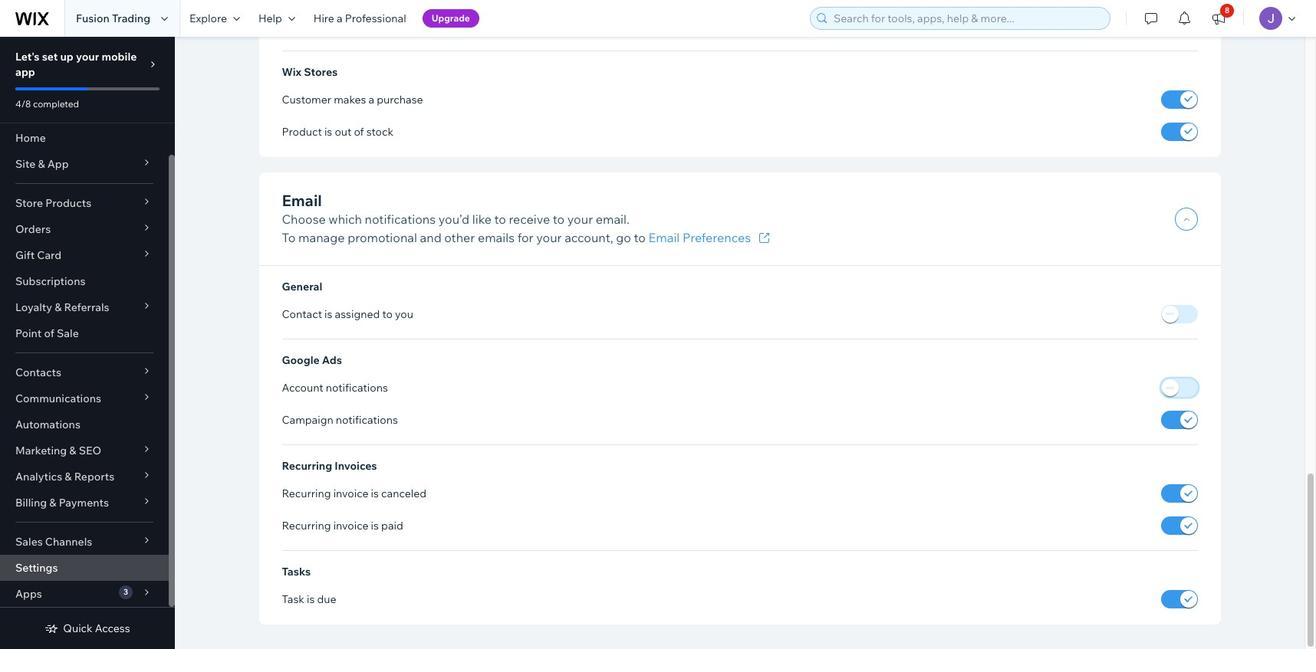 Task type: locate. For each thing, give the bounding box(es) containing it.
other
[[444, 230, 475, 245]]

& for billing
[[49, 496, 56, 510]]

marketing & seo
[[15, 444, 101, 458]]

point of sale link
[[0, 321, 169, 347]]

ads
[[322, 354, 342, 367]]

analytics & reports button
[[0, 464, 169, 490]]

a
[[337, 12, 343, 25], [369, 93, 374, 107]]

site
[[15, 157, 35, 171]]

0 horizontal spatial your
[[76, 50, 99, 64]]

email
[[282, 191, 322, 210], [649, 230, 680, 245]]

1 vertical spatial your
[[568, 212, 593, 227]]

orders button
[[0, 216, 169, 242]]

task is due
[[282, 593, 336, 607]]

sales
[[15, 535, 43, 549]]

upgrade button
[[422, 9, 479, 28]]

8 button
[[1202, 0, 1236, 37]]

email inside email choose which notifications you'd like to receive to your email.
[[282, 191, 322, 210]]

email right go
[[649, 230, 680, 245]]

payments
[[59, 496, 109, 510]]

campaign notifications
[[282, 414, 398, 427]]

upgrade
[[432, 12, 470, 24]]

of
[[354, 125, 364, 139], [44, 327, 54, 341]]

1 vertical spatial a
[[369, 93, 374, 107]]

1 vertical spatial recurring
[[282, 487, 331, 501]]

2 vertical spatial notifications
[[336, 414, 398, 427]]

recurring for recurring invoices
[[282, 460, 332, 473]]

& right billing
[[49, 496, 56, 510]]

help button
[[249, 0, 304, 37]]

0 vertical spatial your
[[76, 50, 99, 64]]

general
[[282, 280, 322, 294]]

invoices
[[335, 460, 377, 473]]

& right site
[[38, 157, 45, 171]]

your up account,
[[568, 212, 593, 227]]

to right the like
[[494, 212, 506, 227]]

recurring for recurring invoice is paid
[[282, 519, 331, 533]]

of right out
[[354, 125, 364, 139]]

analytics
[[15, 470, 62, 484]]

is
[[324, 125, 332, 139], [325, 308, 333, 321], [371, 487, 379, 501], [371, 519, 379, 533], [307, 593, 315, 607]]

notifications for campaign notifications
[[336, 414, 398, 427]]

0 horizontal spatial of
[[44, 327, 54, 341]]

product is out of stock
[[282, 125, 394, 139]]

& for analytics
[[65, 470, 72, 484]]

1 vertical spatial email
[[649, 230, 680, 245]]

communications button
[[0, 386, 169, 412]]

apps
[[15, 588, 42, 601]]

1 vertical spatial of
[[44, 327, 54, 341]]

& left the reports
[[65, 470, 72, 484]]

contact
[[282, 308, 322, 321]]

marketing & seo button
[[0, 438, 169, 464]]

2 vertical spatial your
[[536, 230, 562, 245]]

site & app button
[[0, 151, 169, 177]]

invoice
[[333, 487, 369, 501], [333, 519, 369, 533]]

preferences
[[683, 230, 751, 245]]

sales channels
[[15, 535, 92, 549]]

and
[[420, 230, 442, 245]]

0 vertical spatial invoice
[[333, 487, 369, 501]]

0 vertical spatial email
[[282, 191, 322, 210]]

2 horizontal spatial your
[[568, 212, 593, 227]]

your inside let's set up your mobile app
[[76, 50, 99, 64]]

communications
[[15, 392, 101, 406]]

email up choose on the top left of the page
[[282, 191, 322, 210]]

card
[[37, 249, 62, 262]]

1 vertical spatial notifications
[[326, 381, 388, 395]]

billing & payments button
[[0, 490, 169, 516]]

email preferences link
[[649, 229, 774, 247]]

email.
[[596, 212, 630, 227]]

google
[[282, 354, 320, 367]]

0 vertical spatial a
[[337, 12, 343, 25]]

1 invoice from the top
[[333, 487, 369, 501]]

2 invoice from the top
[[333, 519, 369, 533]]

notifications up campaign notifications
[[326, 381, 388, 395]]

& left seo
[[69, 444, 76, 458]]

1 recurring from the top
[[282, 460, 332, 473]]

0 vertical spatial of
[[354, 125, 364, 139]]

is left out
[[324, 125, 332, 139]]

a right hire
[[337, 12, 343, 25]]

google ads
[[282, 354, 342, 367]]

& inside "dropdown button"
[[49, 496, 56, 510]]

go
[[616, 230, 631, 245]]

1 horizontal spatial a
[[369, 93, 374, 107]]

referrals
[[64, 301, 109, 315]]

0 vertical spatial recurring
[[282, 460, 332, 473]]

wix
[[282, 65, 302, 79]]

campaign
[[282, 414, 333, 427]]

loyalty
[[15, 301, 52, 315]]

access
[[95, 622, 130, 636]]

your right for
[[536, 230, 562, 245]]

invoice down invoices
[[333, 487, 369, 501]]

automations
[[15, 418, 80, 432]]

notifications
[[365, 212, 436, 227], [326, 381, 388, 395], [336, 414, 398, 427]]

is left paid at left
[[371, 519, 379, 533]]

fusion
[[76, 12, 110, 25]]

& for loyalty
[[55, 301, 62, 315]]

notifications down account notifications at left bottom
[[336, 414, 398, 427]]

a right makes
[[369, 93, 374, 107]]

promotional
[[348, 230, 417, 245]]

your right up
[[76, 50, 99, 64]]

is right contact
[[325, 308, 333, 321]]

0 horizontal spatial email
[[282, 191, 322, 210]]

app
[[47, 157, 69, 171]]

1 vertical spatial invoice
[[333, 519, 369, 533]]

2 recurring from the top
[[282, 487, 331, 501]]

email for email choose which notifications you'd like to receive to your email.
[[282, 191, 322, 210]]

1 horizontal spatial email
[[649, 230, 680, 245]]

recurring up tasks
[[282, 519, 331, 533]]

gift card button
[[0, 242, 169, 268]]

to
[[494, 212, 506, 227], [553, 212, 565, 227], [634, 230, 646, 245], [382, 308, 393, 321]]

3 recurring from the top
[[282, 519, 331, 533]]

notifications up promotional
[[365, 212, 436, 227]]

professional
[[345, 12, 406, 25]]

of left sale
[[44, 327, 54, 341]]

recurring down recurring invoices
[[282, 487, 331, 501]]

contacts button
[[0, 360, 169, 386]]

site & app
[[15, 157, 69, 171]]

0 vertical spatial notifications
[[365, 212, 436, 227]]

Search for tools, apps, help & more... field
[[829, 8, 1105, 29]]

& right loyalty
[[55, 301, 62, 315]]

4/8 completed
[[15, 98, 79, 110]]

recurring
[[282, 460, 332, 473], [282, 487, 331, 501], [282, 519, 331, 533]]

&
[[38, 157, 45, 171], [55, 301, 62, 315], [69, 444, 76, 458], [65, 470, 72, 484], [49, 496, 56, 510]]

product
[[282, 125, 322, 139]]

point
[[15, 327, 42, 341]]

2 vertical spatial recurring
[[282, 519, 331, 533]]

is left due
[[307, 593, 315, 607]]

1 horizontal spatial of
[[354, 125, 364, 139]]

manage
[[298, 230, 345, 245]]

email preferences
[[649, 230, 751, 245]]

contact is assigned to you
[[282, 308, 413, 321]]

loyalty & referrals button
[[0, 295, 169, 321]]

sales channels button
[[0, 529, 169, 555]]

of inside 'link'
[[44, 327, 54, 341]]

recurring down "campaign"
[[282, 460, 332, 473]]

invoice down recurring invoice is canceled
[[333, 519, 369, 533]]

orders
[[15, 222, 51, 236]]



Task type: vqa. For each thing, say whether or not it's contained in the screenshot.
wix owner app
no



Task type: describe. For each thing, give the bounding box(es) containing it.
which
[[329, 212, 362, 227]]

invoice for paid
[[333, 519, 369, 533]]

for
[[518, 230, 534, 245]]

seo
[[79, 444, 101, 458]]

home
[[15, 131, 46, 145]]

point of sale
[[15, 327, 79, 341]]

hire a professional link
[[304, 0, 416, 37]]

reports
[[74, 470, 114, 484]]

account,
[[565, 230, 614, 245]]

is for assigned
[[325, 308, 333, 321]]

let's set up your mobile app
[[15, 50, 137, 79]]

& for marketing
[[69, 444, 76, 458]]

subscriptions
[[15, 275, 86, 288]]

0 horizontal spatial a
[[337, 12, 343, 25]]

hire a professional
[[314, 12, 406, 25]]

customer makes a purchase
[[282, 93, 423, 107]]

sidebar element
[[0, 37, 175, 650]]

is for out
[[324, 125, 332, 139]]

is for due
[[307, 593, 315, 607]]

paid
[[381, 519, 403, 533]]

wix stores
[[282, 65, 338, 79]]

to
[[282, 230, 296, 245]]

marketing
[[15, 444, 67, 458]]

8
[[1225, 5, 1230, 15]]

invoice for canceled
[[333, 487, 369, 501]]

account
[[282, 381, 323, 395]]

quick
[[63, 622, 93, 636]]

recurring invoices
[[282, 460, 377, 473]]

analytics & reports
[[15, 470, 114, 484]]

out
[[335, 125, 352, 139]]

channels
[[45, 535, 92, 549]]

to manage promotional and other emails for your account, go to
[[282, 230, 649, 245]]

notifications for account notifications
[[326, 381, 388, 395]]

quick access
[[63, 622, 130, 636]]

notifications inside email choose which notifications you'd like to receive to your email.
[[365, 212, 436, 227]]

your inside email choose which notifications you'd like to receive to your email.
[[568, 212, 593, 227]]

billing & payments
[[15, 496, 109, 510]]

1 horizontal spatial your
[[536, 230, 562, 245]]

billing
[[15, 496, 47, 510]]

hire
[[314, 12, 334, 25]]

settings
[[15, 562, 58, 575]]

stores
[[304, 65, 338, 79]]

store products
[[15, 196, 91, 210]]

trading
[[112, 12, 150, 25]]

settings link
[[0, 555, 169, 581]]

home link
[[0, 125, 169, 151]]

you
[[395, 308, 413, 321]]

let's
[[15, 50, 40, 64]]

subscriptions link
[[0, 268, 169, 295]]

products
[[45, 196, 91, 210]]

3
[[124, 588, 128, 598]]

recurring invoice is paid
[[282, 519, 403, 533]]

up
[[60, 50, 74, 64]]

set
[[42, 50, 58, 64]]

account notifications
[[282, 381, 388, 395]]

contacts
[[15, 366, 61, 380]]

automations link
[[0, 412, 169, 438]]

explore
[[189, 12, 227, 25]]

choose
[[282, 212, 326, 227]]

email for email preferences
[[649, 230, 680, 245]]

mobile
[[102, 50, 137, 64]]

gift card
[[15, 249, 62, 262]]

canceled
[[381, 487, 427, 501]]

recurring invoice is canceled
[[282, 487, 427, 501]]

recurring for recurring invoice is canceled
[[282, 487, 331, 501]]

purchase
[[377, 93, 423, 107]]

sale
[[57, 327, 79, 341]]

due
[[317, 593, 336, 607]]

is left canceled
[[371, 487, 379, 501]]

like
[[472, 212, 492, 227]]

completed
[[33, 98, 79, 110]]

app
[[15, 65, 35, 79]]

fusion trading
[[76, 12, 150, 25]]

makes
[[334, 93, 366, 107]]

customer
[[282, 93, 331, 107]]

4/8
[[15, 98, 31, 110]]

email choose which notifications you'd like to receive to your email.
[[282, 191, 630, 227]]

& for site
[[38, 157, 45, 171]]

emails
[[478, 230, 515, 245]]

assigned
[[335, 308, 380, 321]]

task
[[282, 593, 304, 607]]

help
[[259, 12, 282, 25]]

receive
[[509, 212, 550, 227]]

to right go
[[634, 230, 646, 245]]

to left you
[[382, 308, 393, 321]]

to right receive
[[553, 212, 565, 227]]



